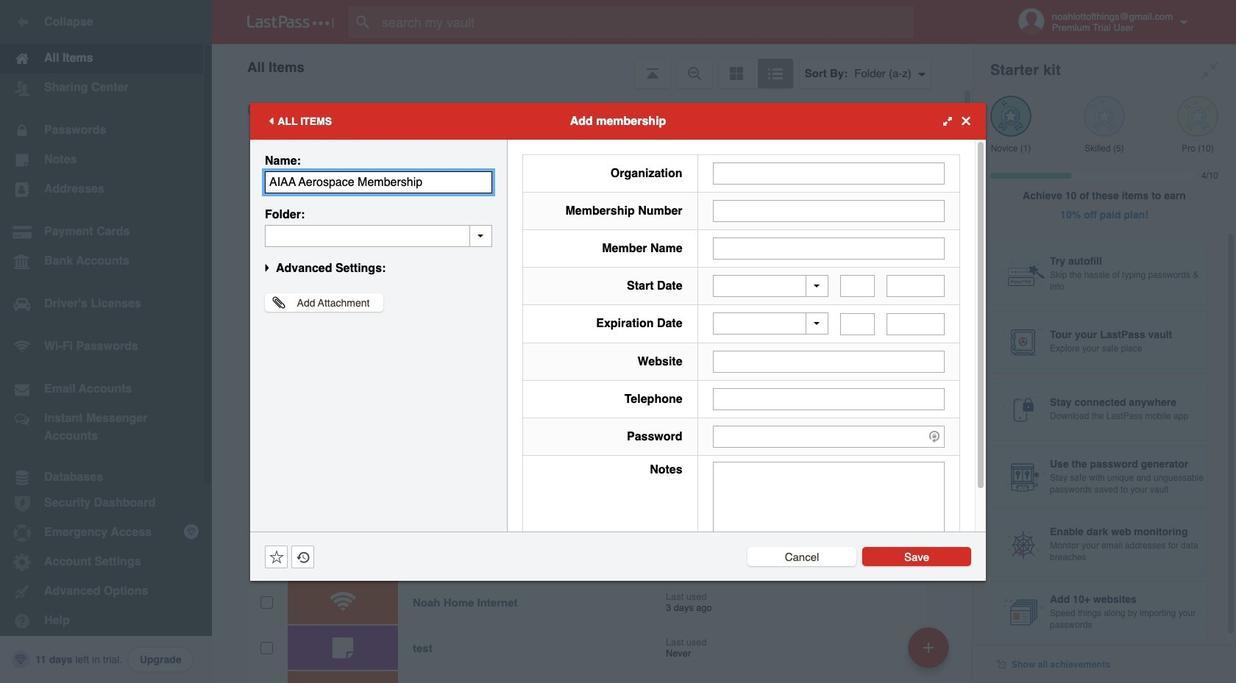 Task type: locate. For each thing, give the bounding box(es) containing it.
None password field
[[713, 426, 945, 448]]

vault options navigation
[[212, 44, 973, 88]]

None text field
[[713, 162, 945, 184], [265, 171, 492, 193], [713, 200, 945, 222], [265, 225, 492, 247], [713, 237, 945, 259], [887, 313, 945, 335], [713, 351, 945, 373], [713, 162, 945, 184], [265, 171, 492, 193], [713, 200, 945, 222], [265, 225, 492, 247], [713, 237, 945, 259], [887, 313, 945, 335], [713, 351, 945, 373]]

dialog
[[250, 103, 986, 581]]

None text field
[[841, 275, 876, 297], [887, 275, 945, 297], [841, 313, 876, 335], [713, 388, 945, 410], [713, 462, 945, 553], [841, 275, 876, 297], [887, 275, 945, 297], [841, 313, 876, 335], [713, 388, 945, 410], [713, 462, 945, 553]]



Task type: describe. For each thing, give the bounding box(es) containing it.
main navigation navigation
[[0, 0, 212, 684]]

search my vault text field
[[349, 6, 937, 38]]

lastpass image
[[247, 15, 334, 29]]

new item navigation
[[903, 624, 958, 684]]

Search search field
[[349, 6, 937, 38]]

new item image
[[924, 643, 934, 653]]



